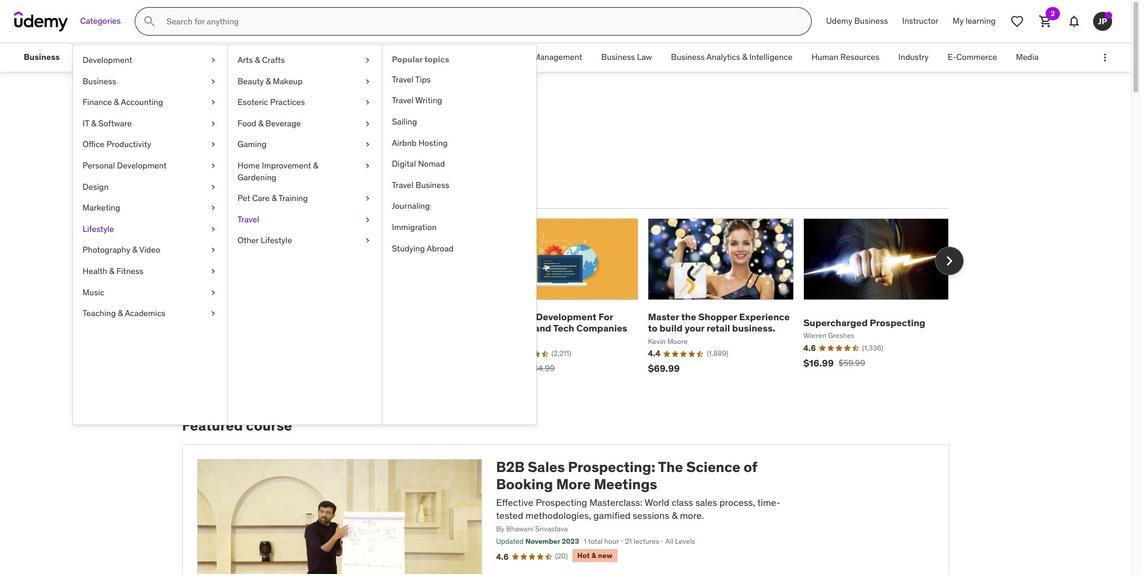 Task type: vqa. For each thing, say whether or not it's contained in the screenshot.
1st Speed from the right
no



Task type: describe. For each thing, give the bounding box(es) containing it.
gamified
[[594, 510, 631, 522]]

all levels
[[665, 538, 695, 547]]

photography & video
[[83, 245, 160, 256]]

& inside home improvement & gardening
[[313, 160, 318, 171]]

digital nomad link
[[382, 154, 536, 175]]

xsmall image for development
[[208, 55, 218, 66]]

development for business
[[536, 311, 597, 323]]

you have alerts image
[[1105, 12, 1112, 19]]

xsmall image for office productivity
[[208, 139, 218, 151]]

& for health & fitness
[[109, 266, 114, 277]]

instructor link
[[895, 7, 946, 36]]

companies
[[576, 323, 627, 335]]

management link
[[241, 43, 309, 72]]

communication
[[173, 52, 232, 62]]

tech
[[553, 323, 574, 335]]

practices
[[270, 97, 305, 108]]

home improvement & gardening
[[238, 160, 318, 183]]

(20)
[[555, 552, 568, 561]]

arts
[[238, 55, 253, 65]]

fitness
[[116, 266, 143, 277]]

& for finance & accounting
[[114, 97, 119, 108]]

november
[[525, 538, 560, 547]]

1
[[584, 538, 587, 547]]

e-commerce
[[948, 52, 997, 62]]

business inside travel element
[[416, 180, 449, 191]]

strategy
[[394, 52, 426, 62]]

& for hot & new
[[592, 552, 596, 561]]

xsmall image for business
[[208, 76, 218, 87]]

health & fitness
[[83, 266, 143, 277]]

& right care at the top of the page
[[272, 193, 277, 204]]

retail
[[707, 323, 730, 335]]

xsmall image for personal development
[[208, 160, 218, 172]]

xsmall image for photography & video
[[208, 245, 218, 257]]

finance
[[83, 97, 112, 108]]

office productivity link
[[73, 134, 227, 156]]

beauty
[[238, 76, 264, 86]]

industry
[[899, 52, 929, 62]]

xsmall image for lifestyle
[[208, 224, 218, 235]]

analytics
[[707, 52, 740, 62]]

sessions
[[633, 510, 670, 522]]

law
[[637, 52, 652, 62]]

airbnb hosting
[[392, 138, 448, 148]]

business law link
[[592, 43, 662, 72]]

health
[[83, 266, 107, 277]]

xsmall image for other lifestyle
[[363, 235, 372, 247]]

experience
[[739, 311, 790, 323]]

most popular
[[184, 187, 244, 199]]

2
[[1051, 9, 1055, 18]]

my
[[953, 16, 964, 26]]

notifications image
[[1067, 14, 1082, 29]]

business left arrow pointing to subcategory menu links image
[[24, 52, 60, 62]]

shopping cart with 2 items image
[[1039, 14, 1053, 29]]

business.
[[732, 323, 776, 335]]

development inside "link"
[[83, 55, 132, 65]]

digital nomad
[[392, 159, 445, 169]]

trending button
[[256, 179, 301, 208]]

hosting
[[419, 138, 448, 148]]

1 vertical spatial lifestyle
[[261, 235, 292, 246]]

digital
[[392, 159, 416, 169]]

my learning link
[[946, 7, 1003, 36]]

total
[[588, 538, 603, 547]]

business left law
[[601, 52, 635, 62]]

finance & accounting
[[83, 97, 163, 108]]

udemy business
[[826, 16, 888, 26]]

sailing
[[392, 116, 417, 127]]

accounting
[[121, 97, 163, 108]]

time-
[[757, 497, 781, 509]]

xsmall image for home improvement & gardening
[[363, 160, 372, 172]]

0 vertical spatial sales
[[182, 100, 232, 125]]

lectures
[[634, 538, 659, 547]]

xsmall image for finance & accounting
[[208, 97, 218, 109]]

xsmall image for beauty & makeup
[[363, 76, 372, 87]]

xsmall image for music
[[208, 287, 218, 299]]

hot & new
[[577, 552, 613, 561]]

training
[[279, 193, 308, 204]]

1 vertical spatial courses
[[182, 151, 237, 170]]

media link
[[1007, 43, 1048, 72]]

trending
[[259, 187, 299, 199]]

& inside b2b sales prospecting: the science of booking more meetings effective prospecting masterclass: world class sales process, time- tested methodologies, gamified sessions & more. by bhawani srivastava
[[672, 510, 678, 522]]

business inside "business development for startups and tech companies"
[[493, 311, 534, 323]]

new
[[598, 552, 613, 561]]

more.
[[680, 510, 704, 522]]

operations
[[445, 52, 486, 62]]

it & software link
[[73, 113, 227, 134]]

finance & accounting link
[[73, 92, 227, 113]]

e-commerce link
[[938, 43, 1007, 72]]

travel writing link
[[382, 91, 536, 112]]

xsmall image for teaching & academics
[[208, 308, 218, 320]]

project
[[505, 52, 531, 62]]

& for arts & crafts
[[255, 55, 260, 65]]

esoteric
[[238, 97, 268, 108]]

marketing link
[[73, 198, 227, 219]]

care
[[252, 193, 270, 204]]

carousel element
[[182, 218, 964, 390]]

& for food & beverage
[[258, 118, 264, 129]]

operations link
[[435, 43, 495, 72]]

your
[[685, 323, 705, 335]]

beauty & makeup link
[[228, 71, 382, 92]]

submit search image
[[143, 14, 157, 29]]

b2b sales prospecting: the science of booking more meetings effective prospecting masterclass: world class sales process, time- tested methodologies, gamified sessions & more. by bhawani srivastava
[[496, 459, 781, 534]]

commerce
[[956, 52, 997, 62]]

travel inside "link"
[[238, 214, 259, 225]]

travel link
[[228, 210, 382, 231]]

project management link
[[495, 43, 592, 72]]

4.6
[[496, 552, 509, 563]]

categories button
[[73, 7, 128, 36]]

sailing link
[[382, 112, 536, 133]]

xsmall image for pet care & training
[[363, 193, 372, 205]]

learning
[[966, 16, 996, 26]]



Task type: locate. For each thing, give the bounding box(es) containing it.
xsmall image inside lifestyle link
[[208, 224, 218, 235]]

my learning
[[953, 16, 996, 26]]

xsmall image for gaming
[[363, 139, 372, 151]]

& right the finance
[[114, 97, 119, 108]]

management up beauty & makeup
[[251, 52, 300, 62]]

of
[[744, 459, 757, 477]]

design
[[83, 181, 109, 192]]

1 horizontal spatial sales
[[528, 459, 565, 477]]

& for it & software
[[91, 118, 96, 129]]

2 vertical spatial development
[[536, 311, 597, 323]]

course
[[246, 417, 292, 436]]

tips
[[415, 74, 431, 85]]

esoteric practices link
[[228, 92, 382, 113]]

development inside "business development for startups and tech companies"
[[536, 311, 597, 323]]

airbnb
[[392, 138, 417, 148]]

crafts
[[262, 55, 285, 65]]

travel down digital
[[392, 180, 414, 191]]

& right the you
[[313, 160, 318, 171]]

world
[[645, 497, 670, 509]]

& right hot
[[592, 552, 596, 561]]

jp
[[1098, 16, 1107, 26]]

travel element
[[382, 45, 536, 425]]

xsmall image inside teaching & academics link
[[208, 308, 218, 320]]

xsmall image inside photography & video link
[[208, 245, 218, 257]]

project management
[[505, 52, 582, 62]]

0 vertical spatial to
[[241, 151, 255, 170]]

to down the gaming
[[241, 151, 255, 170]]

xsmall image inside finance & accounting link
[[208, 97, 218, 109]]

business down nomad
[[416, 180, 449, 191]]

& right beauty
[[266, 76, 271, 86]]

class
[[672, 497, 693, 509]]

travel for travel business
[[392, 180, 414, 191]]

office
[[83, 139, 105, 150]]

travel for travel writing
[[392, 95, 414, 106]]

to
[[241, 151, 255, 170], [648, 323, 658, 335]]

shopper
[[699, 311, 737, 323]]

travel for travel tips
[[392, 74, 414, 85]]

meetings
[[594, 476, 657, 494]]

& right it
[[91, 118, 96, 129]]

office productivity
[[83, 139, 151, 150]]

to inside master the shopper experience to build your retail business.
[[648, 323, 658, 335]]

updated
[[496, 538, 524, 547]]

udemy image
[[14, 11, 68, 31]]

health & fitness link
[[73, 261, 227, 282]]

travel up 'other' in the left top of the page
[[238, 214, 259, 225]]

for
[[599, 311, 613, 323]]

arrow pointing to subcategory menu links image
[[69, 43, 80, 72]]

0 horizontal spatial to
[[241, 151, 255, 170]]

get
[[258, 151, 281, 170]]

writing
[[415, 95, 442, 106]]

management right project
[[533, 52, 582, 62]]

nomad
[[418, 159, 445, 169]]

1 horizontal spatial to
[[648, 323, 658, 335]]

more subcategory menu links image
[[1099, 52, 1111, 64]]

business link up accounting
[[73, 71, 227, 92]]

hour
[[604, 538, 619, 547]]

0 vertical spatial courses
[[236, 100, 313, 125]]

&
[[742, 52, 747, 62], [255, 55, 260, 65], [266, 76, 271, 86], [114, 97, 119, 108], [91, 118, 96, 129], [258, 118, 264, 129], [313, 160, 318, 171], [272, 193, 277, 204], [132, 245, 137, 256], [109, 266, 114, 277], [118, 308, 123, 319], [672, 510, 678, 522], [592, 552, 596, 561]]

udemy business link
[[819, 7, 895, 36]]

1 vertical spatial development
[[117, 160, 167, 171]]

courses to get you started
[[182, 151, 361, 170]]

lifestyle right 'other' in the left top of the page
[[261, 235, 292, 246]]

0 horizontal spatial sales
[[182, 100, 232, 125]]

sales inside b2b sales prospecting: the science of booking more meetings effective prospecting masterclass: world class sales process, time- tested methodologies, gamified sessions & more. by bhawani srivastava
[[528, 459, 565, 477]]

1 horizontal spatial prospecting
[[870, 317, 926, 329]]

development link
[[73, 50, 227, 71]]

xsmall image inside health & fitness link
[[208, 266, 218, 278]]

other lifestyle
[[238, 235, 292, 246]]

& down class
[[672, 510, 678, 522]]

bhawani
[[506, 525, 534, 534]]

teaching & academics link
[[73, 304, 227, 325]]

1 vertical spatial to
[[648, 323, 658, 335]]

& for photography & video
[[132, 245, 137, 256]]

tested
[[496, 510, 523, 522]]

xsmall image inside "development" "link"
[[208, 55, 218, 66]]

xsmall image inside marketing link
[[208, 203, 218, 214]]

arts & crafts link
[[228, 50, 382, 71]]

most popular button
[[182, 179, 247, 208]]

xsmall image inside gaming link
[[363, 139, 372, 151]]

other lifestyle link
[[228, 231, 382, 252]]

1 management from the left
[[251, 52, 300, 62]]

xsmall image inside arts & crafts link
[[363, 55, 372, 66]]

& for teaching & academics
[[118, 308, 123, 319]]

& right "health"
[[109, 266, 114, 277]]

2 management from the left
[[533, 52, 582, 62]]

and
[[534, 323, 551, 335]]

other
[[238, 235, 259, 246]]

business left and
[[493, 311, 534, 323]]

startups
[[493, 323, 532, 335]]

travel left tips
[[392, 74, 414, 85]]

home
[[238, 160, 260, 171]]

2 link
[[1032, 7, 1060, 36]]

xsmall image inside pet care & training link
[[363, 193, 372, 205]]

gaming
[[238, 139, 267, 150]]

xsmall image for it & software
[[208, 118, 218, 130]]

software
[[98, 118, 132, 129]]

esoteric practices
[[238, 97, 305, 108]]

xsmall image
[[363, 55, 372, 66], [208, 76, 218, 87], [208, 97, 218, 109], [363, 118, 372, 130], [208, 139, 218, 151], [208, 160, 218, 172], [363, 160, 372, 172], [363, 193, 372, 205], [208, 203, 218, 214], [208, 224, 218, 235], [208, 266, 218, 278]]

xsmall image inside beauty & makeup link
[[363, 76, 372, 87]]

categories
[[80, 16, 121, 26]]

sales
[[696, 497, 717, 509]]

by
[[496, 525, 505, 534]]

lifestyle down marketing
[[83, 224, 114, 234]]

1 horizontal spatial management
[[533, 52, 582, 62]]

travel inside 'link'
[[392, 95, 414, 106]]

xsmall image inside food & beverage link
[[363, 118, 372, 130]]

business strategy
[[358, 52, 426, 62]]

0 vertical spatial development
[[83, 55, 132, 65]]

sales left food
[[182, 100, 232, 125]]

& right arts
[[255, 55, 260, 65]]

travel up sailing
[[392, 95, 414, 106]]

wishlist image
[[1010, 14, 1024, 29]]

xsmall image inside travel "link"
[[363, 214, 372, 226]]

improvement
[[262, 160, 311, 171]]

xsmall image inside business link
[[208, 76, 218, 87]]

prospecting inside b2b sales prospecting: the science of booking more meetings effective prospecting masterclass: world class sales process, time- tested methodologies, gamified sessions & more. by bhawani srivastava
[[536, 497, 587, 509]]

business left popular
[[358, 52, 392, 62]]

1 vertical spatial sales
[[528, 459, 565, 477]]

personal development link
[[73, 156, 227, 177]]

travel business link
[[382, 175, 536, 196]]

xsmall image for food & beverage
[[363, 118, 372, 130]]

travel tips link
[[382, 69, 536, 91]]

1 total hour
[[584, 538, 619, 547]]

0 vertical spatial prospecting
[[870, 317, 926, 329]]

0 horizontal spatial management
[[251, 52, 300, 62]]

xsmall image inside it & software link
[[208, 118, 218, 130]]

xsmall image inside esoteric practices link
[[363, 97, 372, 109]]

1 vertical spatial prospecting
[[536, 497, 587, 509]]

0 vertical spatial lifestyle
[[83, 224, 114, 234]]

business right udemy
[[854, 16, 888, 26]]

xsmall image for health & fitness
[[208, 266, 218, 278]]

xsmall image
[[208, 55, 218, 66], [363, 76, 372, 87], [363, 97, 372, 109], [208, 118, 218, 130], [363, 139, 372, 151], [208, 181, 218, 193], [363, 214, 372, 226], [363, 235, 372, 247], [208, 245, 218, 257], [208, 287, 218, 299], [208, 308, 218, 320]]

hot
[[577, 552, 590, 561]]

business up the finance
[[83, 76, 116, 86]]

xsmall image inside music "link"
[[208, 287, 218, 299]]

xsmall image inside design link
[[208, 181, 218, 193]]

1 horizontal spatial business link
[[73, 71, 227, 92]]

topics
[[424, 54, 449, 65]]

next image
[[940, 252, 959, 271]]

industry link
[[889, 43, 938, 72]]

xsmall image for marketing
[[208, 203, 218, 214]]

xsmall image for esoteric practices
[[363, 97, 372, 109]]

lifestyle
[[83, 224, 114, 234], [261, 235, 292, 246]]

abroad
[[427, 243, 454, 254]]

& left video
[[132, 245, 137, 256]]

to left "build" on the bottom right of the page
[[648, 323, 658, 335]]

& right the analytics
[[742, 52, 747, 62]]

prospecting inside carousel element
[[870, 317, 926, 329]]

business law
[[601, 52, 652, 62]]

music link
[[73, 282, 227, 304]]

xsmall image for travel
[[363, 214, 372, 226]]

instructor
[[902, 16, 939, 26]]

travel writing
[[392, 95, 442, 106]]

studying abroad
[[392, 243, 454, 254]]

academics
[[125, 308, 166, 319]]

communication link
[[164, 43, 241, 72]]

master
[[648, 311, 679, 323]]

Search for anything text field
[[164, 11, 797, 31]]

development for personal
[[117, 160, 167, 171]]

business left the analytics
[[671, 52, 705, 62]]

lifestyle link
[[73, 219, 227, 240]]

started
[[311, 151, 361, 170]]

xsmall image inside other lifestyle link
[[363, 235, 372, 247]]

the
[[681, 311, 696, 323]]

teaching
[[83, 308, 116, 319]]

xsmall image inside personal development link
[[208, 160, 218, 172]]

human
[[812, 52, 839, 62]]

0 horizontal spatial prospecting
[[536, 497, 587, 509]]

business link down udemy image
[[14, 43, 69, 72]]

it
[[83, 118, 89, 129]]

photography
[[83, 245, 130, 256]]

xsmall image for arts & crafts
[[363, 55, 372, 66]]

& for beauty & makeup
[[266, 76, 271, 86]]

1 horizontal spatial lifestyle
[[261, 235, 292, 246]]

0 horizontal spatial business link
[[14, 43, 69, 72]]

it & software
[[83, 118, 132, 129]]

xsmall image inside office productivity link
[[208, 139, 218, 151]]

& right teaching
[[118, 308, 123, 319]]

you
[[284, 151, 308, 170]]

xsmall image inside the home improvement & gardening link
[[363, 160, 372, 172]]

entrepreneurship link
[[80, 43, 164, 72]]

business development for startups and tech companies
[[493, 311, 627, 335]]

all
[[665, 538, 673, 547]]

pet
[[238, 193, 250, 204]]

xsmall image for design
[[208, 181, 218, 193]]

& right food
[[258, 118, 264, 129]]

sales right b2b in the left bottom of the page
[[528, 459, 565, 477]]

0 horizontal spatial lifestyle
[[83, 224, 114, 234]]

featured
[[182, 417, 243, 436]]



